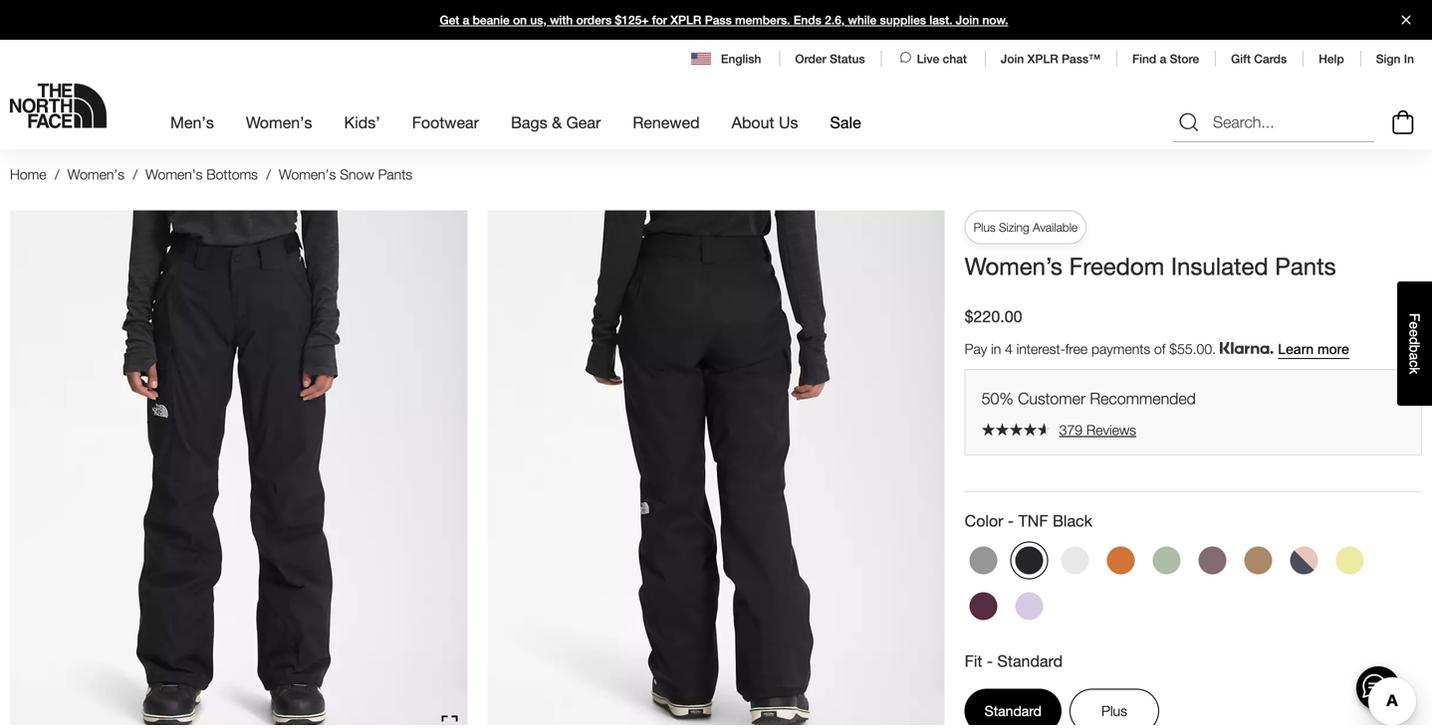 Task type: locate. For each thing, give the bounding box(es) containing it.
1 vertical spatial standard
[[985, 704, 1042, 720]]

xplr left pass™
[[1027, 52, 1058, 66]]

0 horizontal spatial pants
[[378, 166, 412, 183]]

plus for plus sizing available
[[974, 221, 996, 235]]

learn more button
[[1278, 342, 1349, 358]]

learn
[[1278, 342, 1314, 358]]

plus inside button
[[1102, 704, 1127, 720]]

Pink Moss Faded Dye Camo Print radio
[[1285, 542, 1323, 580]]

insulated
[[1171, 252, 1268, 280]]

f e e d b a c k
[[1407, 314, 1423, 375]]

$125+
[[615, 13, 649, 27]]

almond butter image
[[1245, 547, 1272, 575]]

recommended
[[1090, 390, 1196, 408]]

beanie
[[473, 13, 510, 27]]

0 horizontal spatial -
[[987, 652, 993, 671]]

xplr right for
[[670, 13, 701, 27]]

-
[[1008, 512, 1014, 531], [987, 652, 993, 671]]

0 vertical spatial women's link
[[246, 96, 312, 150]]

order status link
[[795, 52, 865, 66]]

get a beanie on us, with orders $125+ for xplr pass members. ends 2.6, while supplies last. join now. link
[[0, 0, 1432, 40]]

0 vertical spatial plus
[[974, 221, 996, 235]]

1 horizontal spatial /
[[133, 166, 138, 183]]

1 horizontal spatial join
[[1001, 52, 1024, 66]]

0 horizontal spatial a
[[463, 13, 469, 27]]

379 reviews link
[[982, 422, 1405, 439]]

find
[[1132, 52, 1156, 66]]

1 horizontal spatial xplr
[[1027, 52, 1058, 66]]

1 vertical spatial women's link
[[67, 166, 124, 183]]

1 e from the top
[[1407, 322, 1423, 330]]

sale link
[[830, 96, 861, 150]]

women's right 'home' link
[[67, 166, 124, 183]]

pants up "learn more" on the right top of the page
[[1275, 252, 1336, 280]]

join xplr pass™ link
[[1001, 52, 1100, 66]]

more
[[1318, 342, 1349, 358]]

b
[[1407, 345, 1423, 353]]

bags & gear
[[511, 113, 601, 132]]

0 horizontal spatial xplr
[[670, 13, 701, 27]]

1 vertical spatial pants
[[1275, 252, 1336, 280]]

women's snow pants link
[[279, 166, 416, 183]]

2.6,
[[825, 13, 845, 27]]

0 horizontal spatial plus
[[974, 221, 996, 235]]

0 vertical spatial -
[[1008, 512, 1014, 531]]

women's bottoms link
[[146, 166, 258, 183]]

pants
[[378, 166, 412, 183], [1275, 252, 1336, 280]]

2 vertical spatial a
[[1407, 353, 1423, 361]]

standard down fit - standard
[[985, 704, 1042, 720]]

/ right bottoms
[[266, 166, 271, 183]]

women's link right 'home' link
[[67, 166, 124, 183]]

1 horizontal spatial plus
[[1102, 704, 1127, 720]]

help link
[[1319, 52, 1344, 66]]

a up "k"
[[1407, 353, 1423, 361]]

a right find
[[1160, 52, 1166, 66]]

&
[[552, 113, 562, 132]]

learn more
[[1278, 342, 1349, 358]]

gift cards link
[[1231, 52, 1287, 66]]

fit
[[965, 652, 982, 671]]

Boysenberry radio
[[965, 588, 1003, 626]]

0 horizontal spatial women's link
[[67, 166, 124, 183]]

pay
[[965, 341, 987, 358]]

join
[[956, 13, 979, 27], [1001, 52, 1024, 66]]

pay in 4 interest-free payments of $55.00.
[[965, 341, 1220, 358]]

renewed
[[633, 113, 700, 132]]

- right the fit
[[987, 652, 993, 671]]

for
[[652, 13, 667, 27]]

women's link
[[246, 96, 312, 150], [67, 166, 124, 183]]

tnf
[[1018, 512, 1048, 531]]

about us
[[732, 113, 798, 132]]

k
[[1407, 368, 1423, 375]]

2 horizontal spatial a
[[1407, 353, 1423, 361]]

50% customer recommended
[[982, 390, 1196, 408]]

bags & gear link
[[511, 96, 601, 150]]

e up d
[[1407, 322, 1423, 330]]

plus
[[974, 221, 996, 235], [1102, 704, 1127, 720]]

4
[[1005, 341, 1013, 358]]

plus for plus
[[1102, 704, 1127, 720]]

with
[[550, 13, 573, 27]]

379
[[1059, 422, 1083, 438]]

0 vertical spatial join
[[956, 13, 979, 27]]

order status
[[795, 52, 865, 66]]

while
[[848, 13, 877, 27]]

a inside button
[[1407, 353, 1423, 361]]

1 / from the left
[[55, 166, 59, 183]]

last.
[[930, 13, 953, 27]]

in
[[1404, 52, 1414, 66]]

Sun Sprite radio
[[1331, 542, 1369, 580]]

open full screen image
[[441, 717, 457, 726]]

kids'
[[344, 113, 380, 132]]

bottoms
[[206, 166, 258, 183]]

2 e from the top
[[1407, 330, 1423, 338]]

a right "get"
[[463, 13, 469, 27]]

join down the now.
[[1001, 52, 1024, 66]]

1 horizontal spatial -
[[1008, 512, 1014, 531]]

women's link up bottoms
[[246, 96, 312, 150]]

0 horizontal spatial /
[[55, 166, 59, 183]]

e
[[1407, 322, 1423, 330], [1407, 330, 1423, 338]]

1 vertical spatial a
[[1160, 52, 1166, 66]]

chat
[[943, 52, 967, 66]]

store
[[1170, 52, 1199, 66]]

standard
[[997, 652, 1063, 671], [985, 704, 1042, 720]]

order
[[795, 52, 826, 66]]

pants right snow
[[378, 166, 412, 183]]

sale
[[830, 113, 861, 132]]

join xplr pass™
[[1001, 52, 1100, 66]]

1 vertical spatial -
[[987, 652, 993, 671]]

1 vertical spatial join
[[1001, 52, 1024, 66]]

0 horizontal spatial join
[[956, 13, 979, 27]]

0 vertical spatial a
[[463, 13, 469, 27]]

- left the tnf
[[1008, 512, 1014, 531]]

3 / from the left
[[266, 166, 271, 183]]

members.
[[735, 13, 790, 27]]

interest-
[[1017, 341, 1065, 358]]

women's
[[246, 113, 312, 132], [67, 166, 124, 183], [146, 166, 203, 183], [279, 166, 336, 183]]

/ right 'home' link
[[55, 166, 59, 183]]

1 vertical spatial plus
[[1102, 704, 1127, 720]]

/ left the women's bottoms link
[[133, 166, 138, 183]]

2 horizontal spatial /
[[266, 166, 271, 183]]

sizing
[[999, 221, 1029, 235]]

- for fit
[[987, 652, 993, 671]]

1 horizontal spatial a
[[1160, 52, 1166, 66]]

home link
[[10, 166, 46, 183]]

0 vertical spatial xplr
[[670, 13, 701, 27]]

fit - standard
[[965, 652, 1063, 671]]

0 vertical spatial pants
[[378, 166, 412, 183]]

renewed link
[[633, 96, 700, 150]]

live
[[917, 52, 939, 66]]

f e e d b a c k button
[[1397, 282, 1432, 406]]

e up b
[[1407, 330, 1423, 338]]

join right last.
[[956, 13, 979, 27]]

standard up standard button
[[997, 652, 1063, 671]]

a for find
[[1160, 52, 1166, 66]]



Task type: vqa. For each thing, say whether or not it's contained in the screenshot.
second This item can be picked up from the selected store depending on the item availability at the store. icon from the top of the page
no



Task type: describe. For each thing, give the bounding box(es) containing it.
1 horizontal spatial pants
[[1275, 252, 1336, 280]]

live chat
[[917, 52, 967, 66]]

mandarin image
[[1107, 547, 1135, 575]]

gear
[[566, 113, 601, 132]]

Misty Sage radio
[[1148, 542, 1186, 580]]

get a beanie on us, with orders $125+ for xplr pass members. ends 2.6, while supplies last. join now.
[[440, 13, 1008, 27]]

sign in button
[[1376, 52, 1414, 66]]

women's freedom insulated pants
[[965, 252, 1336, 280]]

customer
[[1018, 390, 1085, 408]]

$220.00
[[965, 307, 1022, 326]]

available
[[1033, 221, 1078, 235]]

payments
[[1091, 341, 1150, 358]]

d
[[1407, 338, 1423, 345]]

kids' link
[[344, 96, 380, 150]]

2 / from the left
[[133, 166, 138, 183]]

icy lilac image
[[1015, 593, 1043, 621]]

black
[[1053, 512, 1092, 531]]

1 horizontal spatial women's link
[[246, 96, 312, 150]]

orders
[[576, 13, 612, 27]]

get
[[440, 13, 459, 27]]

women's left snow
[[279, 166, 336, 183]]

home
[[10, 166, 46, 183]]

a for get
[[463, 13, 469, 27]]

about
[[732, 113, 774, 132]]

TNF Medium Grey Heather radio
[[965, 542, 1003, 580]]

misty sage image
[[1153, 547, 1181, 575]]

view cart image
[[1387, 108, 1419, 138]]

search all image
[[1177, 111, 1201, 135]]

footwear
[[412, 113, 479, 132]]

sign
[[1376, 52, 1401, 66]]

klarna image
[[1220, 343, 1274, 355]]

Mandarin radio
[[1102, 542, 1140, 580]]

color
[[965, 512, 1003, 531]]

standard inside button
[[985, 704, 1042, 720]]

gift
[[1231, 52, 1251, 66]]

home / women's / women's bottoms / women's snow pants
[[10, 166, 416, 183]]

find a store
[[1132, 52, 1199, 66]]

fawn grey snake charmer print image
[[1199, 547, 1227, 575]]

english link
[[691, 50, 763, 68]]

pass™
[[1062, 52, 1100, 66]]

status
[[830, 52, 865, 66]]

us
[[779, 113, 798, 132]]

snow
[[340, 166, 374, 183]]

boysenberry image
[[970, 593, 998, 621]]

the north face home page image
[[10, 84, 107, 128]]

gardenia white image
[[1061, 547, 1089, 575]]

men's link
[[170, 96, 214, 150]]

Fawn Grey Snake Charmer Print radio
[[1194, 542, 1232, 580]]

- for color
[[1008, 512, 1014, 531]]

TNF Black radio
[[1010, 542, 1048, 580]]

live chat button
[[897, 50, 969, 68]]

find a store link
[[1132, 52, 1199, 66]]

reviews
[[1086, 422, 1136, 438]]

Search search field
[[1173, 103, 1374, 143]]

free
[[1065, 341, 1088, 358]]

freedom
[[1069, 252, 1164, 280]]

tnf black image
[[1015, 547, 1043, 575]]

women's
[[965, 252, 1062, 280]]

1 vertical spatial xplr
[[1027, 52, 1058, 66]]

standard button
[[965, 690, 1062, 726]]

ends
[[794, 13, 821, 27]]

Icy Lilac radio
[[1010, 588, 1048, 626]]

50%
[[982, 390, 1013, 408]]

on
[[513, 13, 527, 27]]

sign in
[[1376, 52, 1414, 66]]

cards
[[1254, 52, 1287, 66]]

in
[[991, 341, 1001, 358]]

379 reviews
[[1059, 422, 1136, 438]]

color - tnf black
[[965, 512, 1092, 531]]

women's up bottoms
[[246, 113, 312, 132]]

tnf medium grey heather image
[[970, 547, 998, 575]]

footwear link
[[412, 96, 479, 150]]

pink moss faded dye camo print image
[[1290, 547, 1318, 575]]

plus button
[[1070, 690, 1159, 726]]

pass
[[705, 13, 732, 27]]

of
[[1154, 341, 1166, 358]]

us,
[[530, 13, 547, 27]]

close image
[[1393, 15, 1419, 24]]

english
[[721, 52, 761, 66]]

color option group
[[965, 542, 1422, 634]]

men's
[[170, 113, 214, 132]]

Gardenia White radio
[[1056, 542, 1094, 580]]

about us link
[[732, 96, 798, 150]]

bags
[[511, 113, 547, 132]]

plus sizing available
[[974, 221, 1078, 235]]

0 vertical spatial standard
[[997, 652, 1063, 671]]

help
[[1319, 52, 1344, 66]]

women's down men's "link"
[[146, 166, 203, 183]]

f
[[1407, 314, 1423, 322]]

Almond Butter radio
[[1240, 542, 1277, 580]]

$55.00.
[[1169, 341, 1216, 358]]

sun sprite image
[[1336, 547, 1364, 575]]

supplies
[[880, 13, 926, 27]]



